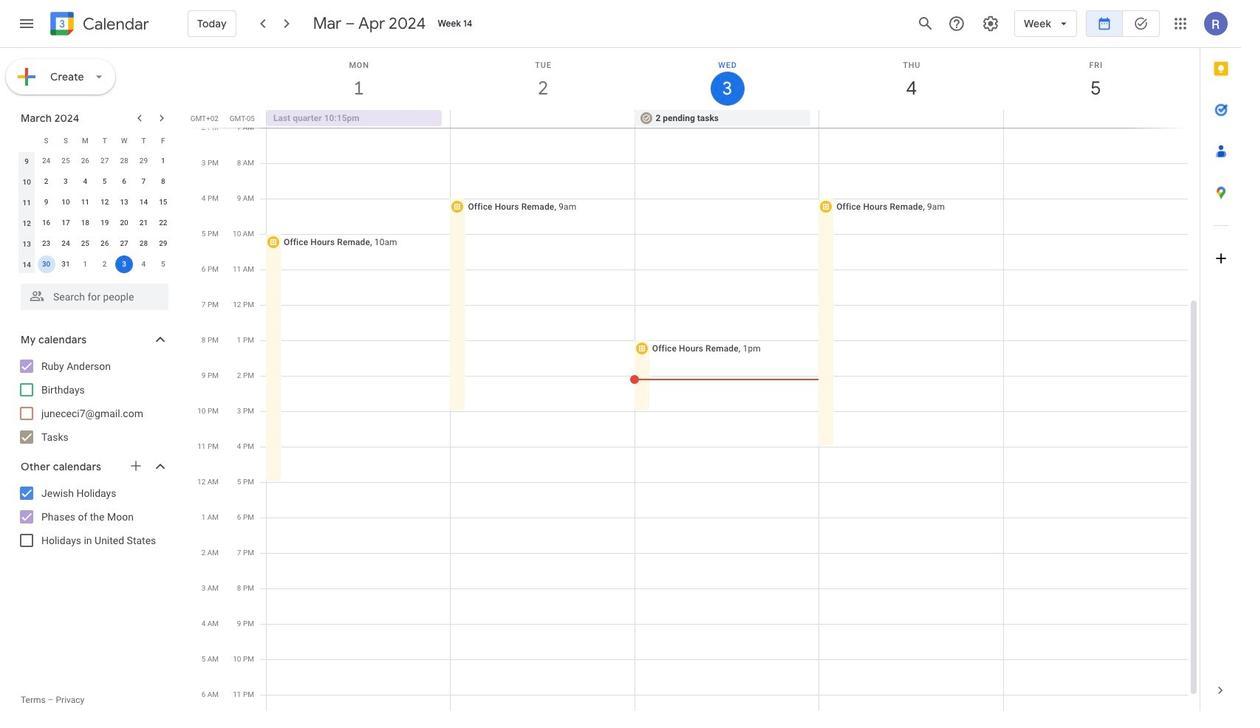 Task type: vqa. For each thing, say whether or not it's contained in the screenshot.
31 'element' at the top left
yes



Task type: locate. For each thing, give the bounding box(es) containing it.
february 28 element
[[115, 152, 133, 170]]

main drawer image
[[18, 15, 35, 33]]

april 1 element
[[76, 256, 94, 273]]

february 27 element
[[96, 152, 114, 170]]

tab list
[[1201, 48, 1241, 670]]

april 3, today element
[[115, 256, 133, 273]]

settings menu image
[[982, 15, 1000, 33]]

heading
[[80, 15, 149, 33]]

grid
[[189, 48, 1200, 712]]

february 26 element
[[76, 152, 94, 170]]

26 element
[[96, 235, 114, 253]]

29 element
[[154, 235, 172, 253]]

None search field
[[0, 278, 183, 310]]

25 element
[[76, 235, 94, 253]]

Search for people text field
[[30, 284, 160, 310]]

calendar element
[[47, 9, 149, 41]]

other calendars list
[[3, 482, 183, 553]]

cell
[[451, 110, 635, 128], [819, 110, 1003, 128], [1003, 110, 1187, 128], [36, 254, 56, 275], [114, 254, 134, 275]]

april 4 element
[[135, 256, 153, 273]]

27 element
[[115, 235, 133, 253]]

february 25 element
[[57, 152, 75, 170]]

18 element
[[76, 214, 94, 232]]

column header
[[17, 130, 36, 151]]

5 element
[[96, 173, 114, 191]]

april 5 element
[[154, 256, 172, 273]]

row group
[[17, 151, 173, 275]]

14 element
[[135, 194, 153, 211]]

add other calendars image
[[129, 459, 143, 474]]

6 element
[[115, 173, 133, 191]]

21 element
[[135, 214, 153, 232]]

15 element
[[154, 194, 172, 211]]

4 element
[[76, 173, 94, 191]]

february 24 element
[[37, 152, 55, 170]]

row
[[260, 110, 1200, 128], [17, 130, 173, 151], [17, 151, 173, 171], [17, 171, 173, 192], [17, 192, 173, 213], [17, 213, 173, 233], [17, 233, 173, 254], [17, 254, 173, 275]]

7 element
[[135, 173, 153, 191]]

8 element
[[154, 173, 172, 191]]



Task type: describe. For each thing, give the bounding box(es) containing it.
february 29 element
[[135, 152, 153, 170]]

1 element
[[154, 152, 172, 170]]

28 element
[[135, 235, 153, 253]]

3 element
[[57, 173, 75, 191]]

2 element
[[37, 173, 55, 191]]

april 2 element
[[96, 256, 114, 273]]

30 element
[[37, 256, 55, 273]]

23 element
[[37, 235, 55, 253]]

9 element
[[37, 194, 55, 211]]

20 element
[[115, 214, 133, 232]]

10 element
[[57, 194, 75, 211]]

row group inside 'march 2024' grid
[[17, 151, 173, 275]]

column header inside 'march 2024' grid
[[17, 130, 36, 151]]

11 element
[[76, 194, 94, 211]]

31 element
[[57, 256, 75, 273]]

12 element
[[96, 194, 114, 211]]

13 element
[[115, 194, 133, 211]]

19 element
[[96, 214, 114, 232]]

16 element
[[37, 214, 55, 232]]

march 2024 grid
[[14, 130, 173, 275]]

22 element
[[154, 214, 172, 232]]

heading inside calendar element
[[80, 15, 149, 33]]

my calendars list
[[3, 355, 183, 449]]

17 element
[[57, 214, 75, 232]]

24 element
[[57, 235, 75, 253]]



